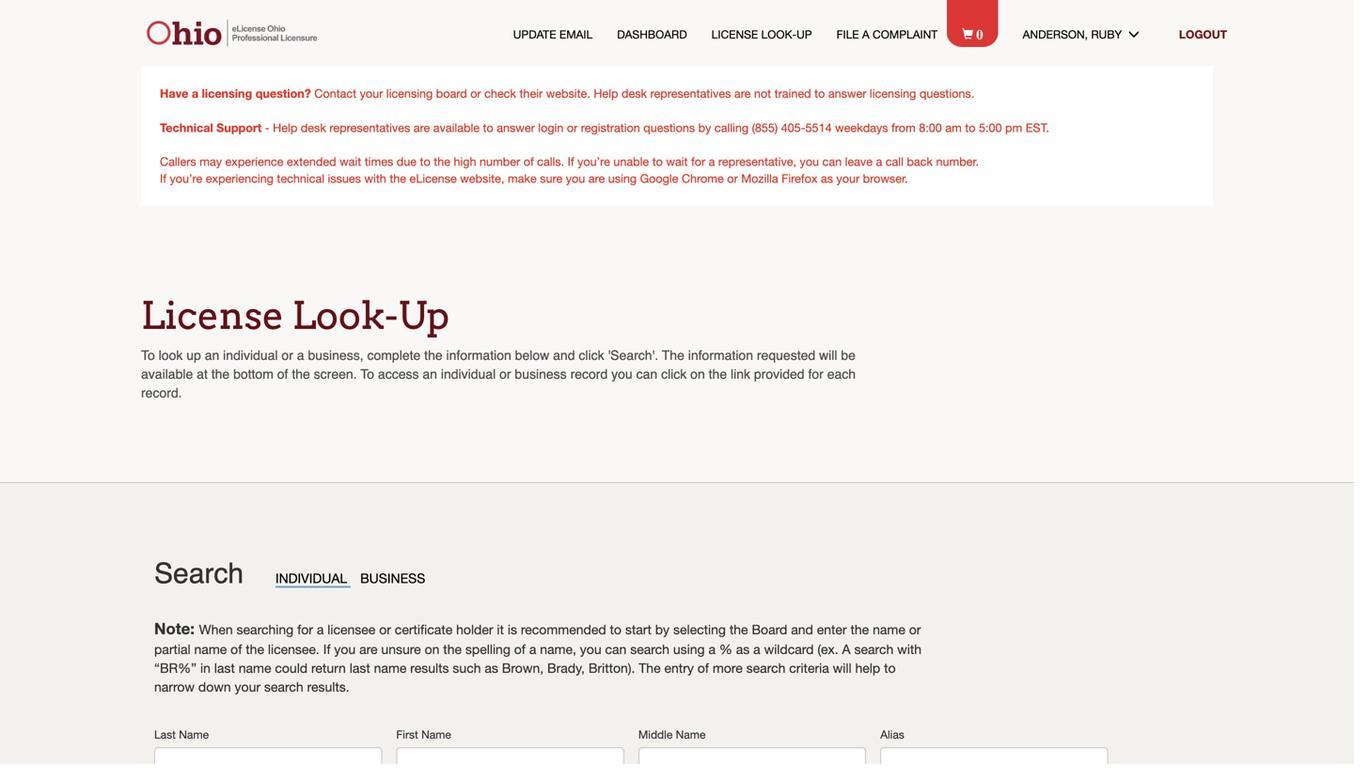 Task type: describe. For each thing, give the bounding box(es) containing it.
unsure
[[381, 642, 421, 658]]

searching
[[237, 622, 294, 638]]

partial
[[154, 642, 191, 658]]

and inside when searching for a licensee or certificate holder it is recommended to start by selecting the board and enter the name or partial name of the licensee. if you are unsure on the spelling of a name, you can search using a % as a wildcard (ex.  a search with "br%" in last name could return last name results such as brown, brady, britton). the entry of more search criteria will help to narrow down your search results.
[[791, 622, 814, 638]]

in
[[200, 661, 211, 676]]

leave
[[845, 155, 873, 168]]

0 horizontal spatial to
[[141, 348, 155, 363]]

will inside when searching for a licensee or certificate holder it is recommended to start by selecting the board and enter the name or partial name of the licensee. if you are unsure on the spelling of a name, you can search using a % as a wildcard (ex.  a search with "br%" in last name could return last name results such as brown, brady, britton). the entry of more search criteria will help to narrow down your search results.
[[833, 661, 852, 676]]

times
[[365, 155, 394, 168]]

search up help
[[855, 642, 894, 658]]

requested
[[757, 348, 816, 363]]

name for first name
[[422, 729, 451, 742]]

up for license look-up
[[797, 28, 812, 41]]

login
[[538, 121, 564, 135]]

board
[[752, 622, 788, 638]]

firefox
[[782, 172, 818, 185]]

of inside license look-up to look up an individual or a business, complete the information below and click 'search'. the information requested will be available at the bottom of the screen. to access an individual or business record you can click on the link provided for each record.
[[277, 367, 288, 382]]

a down board
[[754, 642, 761, 658]]

have
[[160, 86, 188, 100]]

desk inside technical support - help desk representatives are available to answer login or registration questions by calling (855) 405-5514 weekdays from 8:00 am to 5:00 pm est.
[[301, 121, 326, 135]]

file a complaint
[[837, 28, 938, 41]]

contact
[[314, 87, 357, 100]]

wildcard
[[764, 642, 814, 658]]

0
[[977, 24, 984, 41]]

make
[[508, 172, 537, 185]]

it
[[497, 622, 504, 638]]

Alias text field
[[881, 748, 1109, 765]]

Middle Name text field
[[639, 748, 867, 765]]

to left start
[[610, 622, 622, 638]]

anderson, ruby
[[1023, 28, 1129, 41]]

name up help
[[873, 622, 906, 638]]

not
[[754, 87, 772, 100]]

holder
[[456, 622, 493, 638]]

a
[[843, 642, 851, 658]]

you down licensee
[[334, 642, 356, 658]]

dashboard link
[[617, 26, 687, 42]]

could
[[275, 661, 308, 676]]

callers may experience extended wait times due to the high number of calls. if you're unable to wait for a representative, you can leave a call back number. if you're experiencing technical issues with the elicense website, make sure you are using google chrome or mozilla firefox as your browser.
[[160, 155, 979, 185]]

help inside technical support - help desk representatives are available to answer login or registration questions by calling (855) 405-5514 weekdays from 8:00 am to 5:00 pm est.
[[273, 121, 298, 135]]

will inside license look-up to look up an individual or a business, complete the information below and click 'search'. the information requested will be available at the bottom of the screen. to access an individual or business record you can click on the link provided for each record.
[[819, 348, 838, 363]]

a left '%'
[[709, 642, 716, 658]]

experiencing
[[206, 172, 274, 185]]

the down 'due' on the left top of the page
[[390, 172, 406, 185]]

technical support - help desk representatives are available to answer login or registration questions by calling (855) 405-5514 weekdays from 8:00 am to 5:00 pm est.
[[160, 120, 1050, 135]]

the down searching
[[246, 642, 264, 658]]

the up elicense
[[434, 155, 451, 168]]

business
[[515, 367, 567, 382]]

0 horizontal spatial if
[[160, 172, 167, 185]]

up for license look-up to look up an individual or a business, complete the information below and click 'search'. the information requested will be available at the bottom of the screen. to access an individual or business record you can click on the link provided for each record.
[[398, 293, 450, 339]]

spelling
[[466, 642, 511, 658]]

such
[[453, 661, 481, 676]]

may
[[200, 155, 222, 168]]

(855)
[[752, 121, 778, 135]]

experience
[[225, 155, 284, 168]]

file a complaint link
[[837, 26, 938, 42]]

license look-up
[[712, 28, 812, 41]]

middle
[[639, 729, 673, 742]]

1 vertical spatial to
[[361, 367, 374, 382]]

are inside have a licensing question? contact your licensing board or check their website. help desk representatives are not trained to answer licensing questions.
[[735, 87, 751, 100]]

license for license look-up
[[712, 28, 758, 41]]

on inside license look-up to look up an individual or a business, complete the information below and click 'search'. the information requested will be available at the bottom of the screen. to access an individual or business record you can click on the link provided for each record.
[[691, 367, 705, 382]]

criteria
[[790, 661, 830, 676]]

available inside license look-up to look up an individual or a business, complete the information below and click 'search'. the information requested will be available at the bottom of the screen. to access an individual or business record you can click on the link provided for each record.
[[141, 367, 193, 382]]

issues
[[328, 172, 361, 185]]

to right am
[[966, 121, 976, 135]]

405-
[[781, 121, 806, 135]]

or left business,
[[282, 348, 293, 363]]

sure
[[540, 172, 563, 185]]

for inside the 'callers may experience extended wait times due to the high number of calls. if you're unable to wait for a representative, you can leave a call back number. if you're experiencing technical issues with the elicense website, make sure you are using google chrome or mozilla firefox as your browser.'
[[691, 155, 706, 168]]

board
[[436, 87, 467, 100]]

the up such
[[443, 642, 462, 658]]

elicense ohio professional licensure image
[[140, 19, 328, 47]]

license look-up to look up an individual or a business, complete the information below and click 'search'. the information requested will be available at the bottom of the screen. to access an individual or business record you can click on the link provided for each record.
[[141, 293, 856, 401]]

search down wildcard
[[747, 661, 786, 676]]

to up google
[[653, 155, 663, 168]]

look- for license look-up
[[762, 28, 797, 41]]

at
[[197, 367, 208, 382]]

5:00
[[979, 121, 1002, 135]]

0 vertical spatial you're
[[578, 155, 610, 168]]

when searching for a licensee or certificate holder it is recommended to start by selecting the board and enter the name or partial name of the licensee. if you are unsure on the spelling of a name, you can search using a % as a wildcard (ex.  a search with "br%" in last name could return last name results such as brown, brady, britton). the entry of more search criteria will help to narrow down your search results.
[[154, 622, 922, 695]]

brown,
[[502, 661, 544, 676]]

link
[[731, 367, 751, 382]]

name for last name
[[179, 729, 209, 742]]

registration
[[581, 121, 640, 135]]

0 horizontal spatial click
[[579, 348, 605, 363]]

when
[[199, 622, 233, 638]]

access
[[378, 367, 419, 382]]

representative,
[[719, 155, 797, 168]]

license for license look-up to look up an individual or a business, complete the information below and click 'search'. the information requested will be available at the bottom of the screen. to access an individual or business record you can click on the link provided for each record.
[[141, 293, 284, 339]]

1 last from the left
[[214, 661, 235, 676]]

search down start
[[631, 642, 670, 658]]

a up chrome
[[709, 155, 715, 168]]

-
[[265, 121, 270, 135]]

Last Name text field
[[154, 748, 382, 765]]

or inside technical support - help desk representatives are available to answer login or registration questions by calling (855) 405-5514 weekdays from 8:00 am to 5:00 pm est.
[[567, 121, 578, 135]]

of right entry
[[698, 661, 709, 676]]

record.
[[141, 386, 182, 401]]

a up brown,
[[530, 642, 537, 658]]

the left link
[[709, 367, 727, 382]]

brady,
[[548, 661, 585, 676]]

a left call
[[876, 155, 883, 168]]

elicense
[[410, 172, 457, 185]]

or right enter
[[909, 622, 921, 638]]

callers
[[160, 155, 196, 168]]

name left could
[[239, 661, 271, 676]]

First Name text field
[[396, 748, 625, 765]]

results.
[[307, 680, 350, 695]]

am
[[946, 121, 962, 135]]

a right the file
[[863, 28, 870, 41]]

1 vertical spatial as
[[736, 642, 750, 658]]

the right complete on the top left of page
[[424, 348, 443, 363]]

your inside the 'callers may experience extended wait times due to the high number of calls. if you're unable to wait for a representative, you can leave a call back number. if you're experiencing technical issues with the elicense website, make sure you are using google chrome or mozilla firefox as your browser.'
[[837, 172, 860, 185]]

1 vertical spatial individual
[[441, 367, 496, 382]]

0 horizontal spatial licensing
[[202, 86, 252, 100]]

0 vertical spatial if
[[568, 155, 574, 168]]

to right help
[[884, 661, 896, 676]]

the left screen.
[[292, 367, 310, 382]]

"br%"
[[154, 661, 197, 676]]

your inside have a licensing question? contact your licensing board or check their website. help desk representatives are not trained to answer licensing questions.
[[360, 87, 383, 100]]

update
[[513, 28, 557, 41]]

a inside license look-up to look up an individual or a business, complete the information below and click 'search'. the information requested will be available at the bottom of the screen. to access an individual or business record you can click on the link provided for each record.
[[297, 348, 304, 363]]

with inside the 'callers may experience extended wait times due to the high number of calls. if you're unable to wait for a representative, you can leave a call back number. if you're experiencing technical issues with the elicense website, make sure you are using google chrome or mozilla firefox as your browser.'
[[365, 172, 386, 185]]

recommended
[[521, 622, 606, 638]]

by inside when searching for a licensee or certificate holder it is recommended to start by selecting the board and enter the name or partial name of the licensee. if you are unsure on the spelling of a name, you can search using a % as a wildcard (ex.  a search with "br%" in last name could return last name results such as brown, brady, britton). the entry of more search criteria will help to narrow down your search results.
[[656, 622, 670, 638]]

below
[[515, 348, 550, 363]]

desk inside have a licensing question? contact your licensing board or check their website. help desk representatives are not trained to answer licensing questions.
[[622, 87, 647, 100]]

logout
[[1180, 28, 1228, 41]]

0 vertical spatial an
[[205, 348, 219, 363]]

chrome
[[682, 172, 724, 185]]

back
[[907, 155, 933, 168]]

1 horizontal spatial licensing
[[386, 87, 433, 100]]

their
[[520, 87, 543, 100]]

business
[[360, 571, 425, 587]]

calls.
[[537, 155, 565, 168]]

can for for
[[605, 642, 627, 658]]



Task type: locate. For each thing, give the bounding box(es) containing it.
start
[[625, 622, 652, 638]]

3 name from the left
[[676, 729, 706, 742]]

to right trained
[[815, 87, 825, 100]]

1 vertical spatial on
[[425, 642, 440, 658]]

is
[[508, 622, 517, 638]]

for
[[691, 155, 706, 168], [809, 367, 824, 382], [297, 622, 313, 638]]

will
[[819, 348, 838, 363], [833, 661, 852, 676]]

0 horizontal spatial using
[[608, 172, 637, 185]]

individual up bottom
[[223, 348, 278, 363]]

2 horizontal spatial name
[[676, 729, 706, 742]]

1 vertical spatial by
[[656, 622, 670, 638]]

by right start
[[656, 622, 670, 638]]

pm
[[1006, 121, 1023, 135]]

using inside the 'callers may experience extended wait times due to the high number of calls. if you're unable to wait for a representative, you can leave a call back number. if you're experiencing technical issues with the elicense website, make sure you are using google chrome or mozilla firefox as your browser.'
[[608, 172, 637, 185]]

return
[[311, 661, 346, 676]]

you're down technical support - help desk representatives are available to answer login or registration questions by calling (855) 405-5514 weekdays from 8:00 am to 5:00 pm est.
[[578, 155, 610, 168]]

you up firefox
[[800, 155, 819, 168]]

1 horizontal spatial for
[[691, 155, 706, 168]]

of up brown,
[[514, 642, 526, 658]]

anderson,
[[1023, 28, 1088, 41]]

name right middle
[[676, 729, 706, 742]]

1 horizontal spatial you're
[[578, 155, 610, 168]]

0 vertical spatial your
[[360, 87, 383, 100]]

up
[[187, 348, 201, 363]]

1 horizontal spatial an
[[423, 367, 437, 382]]

note:
[[154, 620, 199, 638]]

first
[[396, 729, 418, 742]]

an right access
[[423, 367, 437, 382]]

as right firefox
[[821, 172, 833, 185]]

can inside license look-up to look up an individual or a business, complete the information below and click 'search'. the information requested will be available at the bottom of the screen. to access an individual or business record you can click on the link provided for each record.
[[637, 367, 658, 382]]

1 horizontal spatial help
[[594, 87, 619, 100]]

2 horizontal spatial for
[[809, 367, 824, 382]]

help right -
[[273, 121, 298, 135]]

unable
[[614, 155, 649, 168]]

1 vertical spatial the
[[639, 661, 661, 676]]

support
[[217, 120, 262, 135]]

up left the file
[[797, 28, 812, 41]]

will down a
[[833, 661, 852, 676]]

and up "business"
[[553, 348, 575, 363]]

1 horizontal spatial your
[[360, 87, 383, 100]]

1 horizontal spatial answer
[[829, 87, 867, 100]]

0 horizontal spatial last
[[214, 661, 235, 676]]

1 wait from the left
[[340, 155, 361, 168]]

by left the calling
[[699, 121, 712, 135]]

logout link
[[1180, 28, 1228, 41]]

you're
[[578, 155, 610, 168], [170, 172, 203, 185]]

you're down callers
[[170, 172, 203, 185]]

0 horizontal spatial name
[[179, 729, 209, 742]]

extended
[[287, 155, 336, 168]]

the inside license look-up to look up an individual or a business, complete the information below and click 'search'. the information requested will be available at the bottom of the screen. to access an individual or business record you can click on the link provided for each record.
[[662, 348, 685, 363]]

1 vertical spatial click
[[661, 367, 687, 382]]

'search'.
[[608, 348, 659, 363]]

1 horizontal spatial using
[[673, 642, 705, 658]]

for up chrome
[[691, 155, 706, 168]]

2 last from the left
[[350, 661, 370, 676]]

file
[[837, 28, 859, 41]]

0 horizontal spatial as
[[485, 661, 499, 676]]

0 vertical spatial and
[[553, 348, 575, 363]]

are up 'due' on the left top of the page
[[414, 121, 430, 135]]

1 vertical spatial answer
[[497, 121, 535, 135]]

or right board
[[471, 87, 481, 100]]

can up britton).
[[605, 642, 627, 658]]

or right login at top
[[567, 121, 578, 135]]

0 horizontal spatial help
[[273, 121, 298, 135]]

if inside when searching for a licensee or certificate holder it is recommended to start by selecting the board and enter the name or partial name of the licensee. if you are unsure on the spelling of a name, you can search using a % as a wildcard (ex.  a search with "br%" in last name could return last name results such as brown, brady, britton). the entry of more search criteria will help to narrow down your search results.
[[323, 642, 331, 658]]

menu down image
[[1129, 28, 1155, 39]]

license inside license look-up to look up an individual or a business, complete the information below and click 'search'. the information requested will be available at the bottom of the screen. to access an individual or business record you can click on the link provided for each record.
[[141, 293, 284, 339]]

on inside when searching for a licensee or certificate holder it is recommended to start by selecting the board and enter the name or partial name of the licensee. if you are unsure on the spelling of a name, you can search using a % as a wildcard (ex.  a search with "br%" in last name could return last name results such as brown, brady, britton). the entry of more search criteria will help to narrow down your search results.
[[425, 642, 440, 658]]

look- inside license look-up link
[[762, 28, 797, 41]]

look- for license look-up to look up an individual or a business, complete the information below and click 'search'. the information requested will be available at the bottom of the screen. to access an individual or business record you can click on the link provided for each record.
[[292, 293, 398, 339]]

information left 'below'
[[446, 348, 512, 363]]

1 vertical spatial you're
[[170, 172, 203, 185]]

1 horizontal spatial look-
[[762, 28, 797, 41]]

0 vertical spatial answer
[[829, 87, 867, 100]]

help up technical support - help desk representatives are available to answer login or registration questions by calling (855) 405-5514 weekdays from 8:00 am to 5:00 pm est.
[[594, 87, 619, 100]]

look-
[[762, 28, 797, 41], [292, 293, 398, 339]]

1 vertical spatial your
[[837, 172, 860, 185]]

last right "in"
[[214, 661, 235, 676]]

answer
[[829, 87, 867, 100], [497, 121, 535, 135]]

last right the return
[[350, 661, 370, 676]]

2 horizontal spatial as
[[821, 172, 833, 185]]

record
[[571, 367, 608, 382]]

technical
[[277, 172, 325, 185]]

your inside when searching for a licensee or certificate holder it is recommended to start by selecting the board and enter the name or partial name of the licensee. if you are unsure on the spelling of a name, you can search using a % as a wildcard (ex.  a search with "br%" in last name could return last name results such as brown, brady, britton). the entry of more search criteria will help to narrow down your search results.
[[235, 680, 261, 695]]

can inside when searching for a licensee or certificate holder it is recommended to start by selecting the board and enter the name or partial name of the licensee. if you are unsure on the spelling of a name, you can search using a % as a wildcard (ex.  a search with "br%" in last name could return last name results such as brown, brady, britton). the entry of more search criteria will help to narrow down your search results.
[[605, 642, 627, 658]]

of down when
[[231, 642, 242, 658]]

up inside license look-up to look up an individual or a business, complete the information below and click 'search'. the information requested will be available at the bottom of the screen. to access an individual or business record you can click on the link provided for each record.
[[398, 293, 450, 339]]

if down callers
[[160, 172, 167, 185]]

due
[[397, 155, 417, 168]]

0 vertical spatial on
[[691, 367, 705, 382]]

alias
[[881, 729, 905, 742]]

you right sure
[[566, 172, 585, 185]]

answer inside have a licensing question? contact your licensing board or check their website. help desk representatives are not trained to answer licensing questions.
[[829, 87, 867, 100]]

bottom
[[233, 367, 274, 382]]

0 vertical spatial can
[[823, 155, 842, 168]]

search down could
[[264, 680, 304, 695]]

information
[[446, 348, 512, 363], [688, 348, 754, 363]]

representatives up questions
[[651, 87, 731, 100]]

name up "in"
[[194, 642, 227, 658]]

1 vertical spatial desk
[[301, 121, 326, 135]]

1 horizontal spatial and
[[791, 622, 814, 638]]

name
[[179, 729, 209, 742], [422, 729, 451, 742], [676, 729, 706, 742]]

licensing left board
[[386, 87, 433, 100]]

or up unsure
[[379, 622, 391, 638]]

individual right access
[[441, 367, 496, 382]]

click up record
[[579, 348, 605, 363]]

licensee.
[[268, 642, 320, 658]]

website,
[[460, 172, 505, 185]]

ruby
[[1092, 28, 1123, 41]]

business,
[[308, 348, 364, 363]]

0 horizontal spatial individual
[[223, 348, 278, 363]]

mozilla
[[742, 172, 779, 185]]

0 horizontal spatial information
[[446, 348, 512, 363]]

more
[[713, 661, 743, 676]]

last name
[[154, 729, 209, 742]]

by inside technical support - help desk representatives are available to answer login or registration questions by calling (855) 405-5514 weekdays from 8:00 am to 5:00 pm est.
[[699, 121, 712, 135]]

answer inside technical support - help desk representatives are available to answer login or registration questions by calling (855) 405-5514 weekdays from 8:00 am to 5:00 pm est.
[[497, 121, 535, 135]]

1 horizontal spatial desk
[[622, 87, 647, 100]]

1 horizontal spatial name
[[422, 729, 451, 742]]

with
[[365, 172, 386, 185], [898, 642, 922, 658]]

licensing
[[202, 86, 252, 100], [386, 87, 433, 100], [870, 87, 917, 100]]

0 horizontal spatial on
[[425, 642, 440, 658]]

representatives inside technical support - help desk representatives are available to answer login or registration questions by calling (855) 405-5514 weekdays from 8:00 am to 5:00 pm est.
[[330, 121, 410, 135]]

to left look at the top of page
[[141, 348, 155, 363]]

5514
[[806, 121, 832, 135]]

answer up weekdays at the top right
[[829, 87, 867, 100]]

look- up business,
[[292, 293, 398, 339]]

license look-up link
[[712, 26, 812, 42]]

website.
[[546, 87, 591, 100]]

selecting
[[674, 622, 726, 638]]

wait up issues
[[340, 155, 361, 168]]

name for middle name
[[676, 729, 706, 742]]

to inside have a licensing question? contact your licensing board or check their website. help desk representatives are not trained to answer licensing questions.
[[815, 87, 825, 100]]

1 horizontal spatial with
[[898, 642, 922, 658]]

license up up
[[141, 293, 284, 339]]

complaint
[[873, 28, 938, 41]]

0 horizontal spatial an
[[205, 348, 219, 363]]

0 vertical spatial by
[[699, 121, 712, 135]]

if up the return
[[323, 642, 331, 658]]

license
[[712, 28, 758, 41], [141, 293, 284, 339]]

the right ''search'.'
[[662, 348, 685, 363]]

for inside license look-up to look up an individual or a business, complete the information below and click 'search'. the information requested will be available at the bottom of the screen. to access an individual or business record you can click on the link provided for each record.
[[809, 367, 824, 382]]

1 vertical spatial for
[[809, 367, 824, 382]]

using up entry
[[673, 642, 705, 658]]

name right first
[[422, 729, 451, 742]]

1 vertical spatial with
[[898, 642, 922, 658]]

to
[[141, 348, 155, 363], [361, 367, 374, 382]]

1 vertical spatial if
[[160, 172, 167, 185]]

will left be
[[819, 348, 838, 363]]

the right at on the top left of page
[[211, 367, 230, 382]]

2 horizontal spatial can
[[823, 155, 842, 168]]

0 horizontal spatial answer
[[497, 121, 535, 135]]

to right 'due' on the left top of the page
[[420, 155, 431, 168]]

number
[[480, 155, 520, 168]]

1 horizontal spatial last
[[350, 661, 370, 676]]

with inside when searching for a licensee or certificate holder it is recommended to start by selecting the board and enter the name or partial name of the licensee. if you are unsure on the spelling of a name, you can search using a % as a wildcard (ex.  a search with "br%" in last name could return last name results such as brown, brady, britton). the entry of more search criteria will help to narrow down your search results.
[[898, 642, 922, 658]]

1 vertical spatial up
[[398, 293, 450, 339]]

and up wildcard
[[791, 622, 814, 638]]

for left each
[[809, 367, 824, 382]]

a
[[863, 28, 870, 41], [192, 86, 199, 100], [709, 155, 715, 168], [876, 155, 883, 168], [297, 348, 304, 363], [317, 622, 324, 638], [530, 642, 537, 658], [709, 642, 716, 658], [754, 642, 761, 658]]

wait up google
[[666, 155, 688, 168]]

a right have
[[192, 86, 199, 100]]

1 horizontal spatial on
[[691, 367, 705, 382]]

help
[[856, 661, 881, 676]]

for up licensee. at the left
[[297, 622, 313, 638]]

0 vertical spatial help
[[594, 87, 619, 100]]

of inside the 'callers may experience extended wait times due to the high number of calls. if you're unable to wait for a representative, you can leave a call back number. if you're experiencing technical issues with the elicense website, make sure you are using google chrome or mozilla firefox as your browser.'
[[524, 155, 534, 168]]

1 horizontal spatial the
[[662, 348, 685, 363]]

the up '%'
[[730, 622, 748, 638]]

check
[[485, 87, 516, 100]]

help
[[594, 87, 619, 100], [273, 121, 298, 135]]

you inside license look-up to look up an individual or a business, complete the information below and click 'search'. the information requested will be available at the bottom of the screen. to access an individual or business record you can click on the link provided for each record.
[[612, 367, 633, 382]]

1 horizontal spatial information
[[688, 348, 754, 363]]

or inside the 'callers may experience extended wait times due to the high number of calls. if you're unable to wait for a representative, you can leave a call back number. if you're experiencing technical issues with the elicense website, make sure you are using google chrome or mozilla firefox as your browser.'
[[727, 172, 738, 185]]

your down leave
[[837, 172, 860, 185]]

can left leave
[[823, 155, 842, 168]]

0 horizontal spatial up
[[398, 293, 450, 339]]

business link
[[360, 571, 425, 587]]

update email link
[[513, 26, 593, 42]]

individual link
[[276, 571, 351, 588]]

browser.
[[863, 172, 908, 185]]

0 horizontal spatial can
[[605, 642, 627, 658]]

are left not
[[735, 87, 751, 100]]

look- up trained
[[762, 28, 797, 41]]

are
[[735, 87, 751, 100], [414, 121, 430, 135], [589, 172, 605, 185], [359, 642, 378, 658]]

the up a
[[851, 622, 869, 638]]

as inside the 'callers may experience extended wait times due to the high number of calls. if you're unable to wait for a representative, you can leave a call back number. if you're experiencing technical issues with the elicense website, make sure you are using google chrome or mozilla firefox as your browser.'
[[821, 172, 833, 185]]

(ex.
[[818, 642, 839, 658]]

with right a
[[898, 642, 922, 658]]

name,
[[540, 642, 577, 658]]

information up link
[[688, 348, 754, 363]]

1 horizontal spatial representatives
[[651, 87, 731, 100]]

or left "business"
[[500, 367, 511, 382]]

up up complete on the top left of page
[[398, 293, 450, 339]]

1 vertical spatial an
[[423, 367, 437, 382]]

can
[[823, 155, 842, 168], [637, 367, 658, 382], [605, 642, 627, 658]]

are inside the 'callers may experience extended wait times due to the high number of calls. if you're unable to wait for a representative, you can leave a call back number. if you're experiencing technical issues with the elicense website, make sure you are using google chrome or mozilla firefox as your browser.'
[[589, 172, 605, 185]]

a left business,
[[297, 348, 304, 363]]

to up number on the top left of page
[[483, 121, 494, 135]]

licensing up from
[[870, 87, 917, 100]]

weekdays
[[835, 121, 889, 135]]

%
[[720, 642, 733, 658]]

help inside have a licensing question? contact your licensing board or check their website. help desk representatives are not trained to answer licensing questions.
[[594, 87, 619, 100]]

1 vertical spatial help
[[273, 121, 298, 135]]

0 horizontal spatial with
[[365, 172, 386, 185]]

with down the times
[[365, 172, 386, 185]]

1 horizontal spatial can
[[637, 367, 658, 382]]

available inside technical support - help desk representatives are available to answer login or registration questions by calling (855) 405-5514 weekdays from 8:00 am to 5:00 pm est.
[[433, 121, 480, 135]]

by
[[699, 121, 712, 135], [656, 622, 670, 638]]

0 vertical spatial the
[[662, 348, 685, 363]]

click left link
[[661, 367, 687, 382]]

2 vertical spatial your
[[235, 680, 261, 695]]

calling
[[715, 121, 749, 135]]

0 vertical spatial representatives
[[651, 87, 731, 100]]

0 vertical spatial desk
[[622, 87, 647, 100]]

if right calls.
[[568, 155, 574, 168]]

are inside technical support - help desk representatives are available to answer login or registration questions by calling (855) 405-5514 weekdays from 8:00 am to 5:00 pm est.
[[414, 121, 430, 135]]

first name
[[396, 729, 451, 742]]

1 vertical spatial available
[[141, 367, 193, 382]]

0 vertical spatial for
[[691, 155, 706, 168]]

0 horizontal spatial license
[[141, 293, 284, 339]]

the left entry
[[639, 661, 661, 676]]

2 horizontal spatial if
[[568, 155, 574, 168]]

using inside when searching for a licensee or certificate holder it is recommended to start by selecting the board and enter the name or partial name of the licensee. if you are unsure on the spelling of a name, you can search using a % as a wildcard (ex.  a search with "br%" in last name could return last name results such as brown, brady, britton). the entry of more search criteria will help to narrow down your search results.
[[673, 642, 705, 658]]

0 vertical spatial with
[[365, 172, 386, 185]]

1 vertical spatial using
[[673, 642, 705, 658]]

certificate
[[395, 622, 453, 638]]

google
[[640, 172, 679, 185]]

and inside license look-up to look up an individual or a business, complete the information below and click 'search'. the information requested will be available at the bottom of the screen. to access an individual or business record you can click on the link provided for each record.
[[553, 348, 575, 363]]

last
[[154, 729, 176, 742]]

can for up
[[637, 367, 658, 382]]

0 horizontal spatial wait
[[340, 155, 361, 168]]

0 horizontal spatial available
[[141, 367, 193, 382]]

are inside when searching for a licensee or certificate holder it is recommended to start by selecting the board and enter the name or partial name of the licensee. if you are unsure on the spelling of a name, you can search using a % as a wildcard (ex.  a search with "br%" in last name could return last name results such as brown, brady, britton). the entry of more search criteria will help to narrow down your search results.
[[359, 642, 378, 658]]

1 name from the left
[[179, 729, 209, 742]]

can inside the 'callers may experience extended wait times due to the high number of calls. if you're unable to wait for a representative, you can leave a call back number. if you're experiencing technical issues with the elicense website, make sure you are using google chrome or mozilla firefox as your browser.'
[[823, 155, 842, 168]]

answer left login at top
[[497, 121, 535, 135]]

for inside when searching for a licensee or certificate holder it is recommended to start by selecting the board and enter the name or partial name of the licensee. if you are unsure on the spelling of a name, you can search using a % as a wildcard (ex.  a search with "br%" in last name could return last name results such as brown, brady, britton). the entry of more search criteria will help to narrow down your search results.
[[297, 622, 313, 638]]

0 horizontal spatial your
[[235, 680, 261, 695]]

2 information from the left
[[688, 348, 754, 363]]

1 horizontal spatial if
[[323, 642, 331, 658]]

1 information from the left
[[446, 348, 512, 363]]

an right up
[[205, 348, 219, 363]]

1 horizontal spatial as
[[736, 642, 750, 658]]

1 vertical spatial look-
[[292, 293, 398, 339]]

available down look at the top of page
[[141, 367, 193, 382]]

2 name from the left
[[422, 729, 451, 742]]

1 horizontal spatial to
[[361, 367, 374, 382]]

representatives inside have a licensing question? contact your licensing board or check their website. help desk representatives are not trained to answer licensing questions.
[[651, 87, 731, 100]]

0 horizontal spatial representatives
[[330, 121, 410, 135]]

desk up registration at the left top of the page
[[622, 87, 647, 100]]

dashboard
[[617, 28, 687, 41]]

available down board
[[433, 121, 480, 135]]

or inside have a licensing question? contact your licensing board or check their website. help desk representatives are not trained to answer licensing questions.
[[471, 87, 481, 100]]

1 horizontal spatial license
[[712, 28, 758, 41]]

0 vertical spatial click
[[579, 348, 605, 363]]

0 vertical spatial available
[[433, 121, 480, 135]]

or left mozilla
[[727, 172, 738, 185]]

2 vertical spatial as
[[485, 661, 499, 676]]

0 vertical spatial will
[[819, 348, 838, 363]]

name down unsure
[[374, 661, 407, 676]]

desk up the extended
[[301, 121, 326, 135]]

0 horizontal spatial you're
[[170, 172, 203, 185]]

screen.
[[314, 367, 357, 382]]

1 vertical spatial can
[[637, 367, 658, 382]]

the inside when searching for a licensee or certificate holder it is recommended to start by selecting the board and enter the name or partial name of the licensee. if you are unsure on the spelling of a name, you can search using a % as a wildcard (ex.  a search with "br%" in last name could return last name results such as brown, brady, britton). the entry of more search criteria will help to narrow down your search results.
[[639, 661, 661, 676]]

1 horizontal spatial up
[[797, 28, 812, 41]]

a left licensee
[[317, 622, 324, 638]]

from
[[892, 121, 916, 135]]

look
[[159, 348, 183, 363]]

0 vertical spatial up
[[797, 28, 812, 41]]

using down unable
[[608, 172, 637, 185]]

1 horizontal spatial wait
[[666, 155, 688, 168]]

license inside license look-up link
[[712, 28, 758, 41]]

licensee
[[328, 622, 376, 638]]

1 horizontal spatial available
[[433, 121, 480, 135]]

2 wait from the left
[[666, 155, 688, 168]]

your right contact
[[360, 87, 383, 100]]

representatives up the times
[[330, 121, 410, 135]]

0 vertical spatial to
[[141, 348, 155, 363]]

1 vertical spatial representatives
[[330, 121, 410, 135]]

look- inside license look-up to look up an individual or a business, complete the information below and click 'search'. the information requested will be available at the bottom of the screen. to access an individual or business record you can click on the link provided for each record.
[[292, 293, 398, 339]]

complete
[[367, 348, 421, 363]]

2 horizontal spatial licensing
[[870, 87, 917, 100]]

you up britton).
[[580, 642, 602, 658]]

0 vertical spatial as
[[821, 172, 833, 185]]

email
[[560, 28, 593, 41]]

2 vertical spatial can
[[605, 642, 627, 658]]

up
[[797, 28, 812, 41], [398, 293, 450, 339]]

an
[[205, 348, 219, 363], [423, 367, 437, 382]]

0 vertical spatial individual
[[223, 348, 278, 363]]

0 vertical spatial look-
[[762, 28, 797, 41]]

0 horizontal spatial for
[[297, 622, 313, 638]]

individual business
[[276, 571, 425, 587]]

on up results at left
[[425, 642, 440, 658]]



Task type: vqa. For each thing, say whether or not it's contained in the screenshot.
405-
yes



